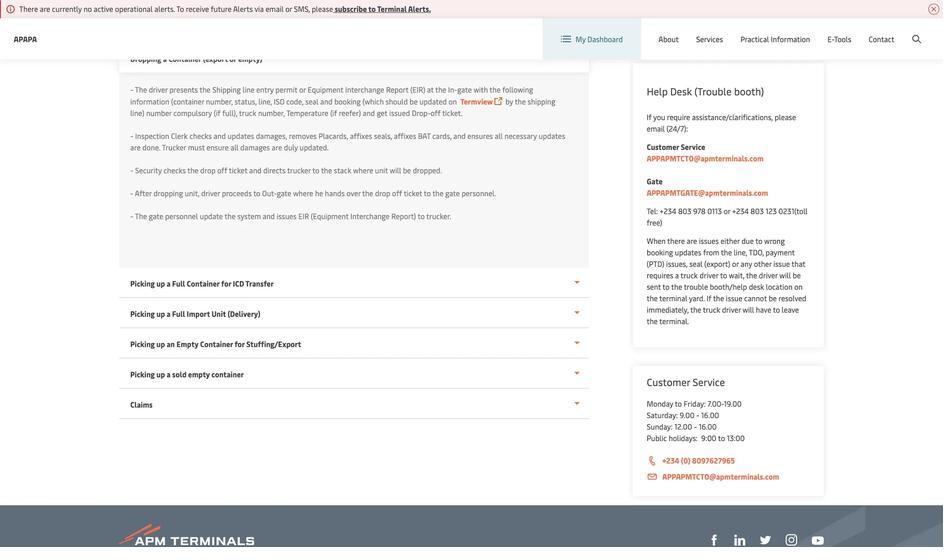 Task type: vqa. For each thing, say whether or not it's contained in the screenshot.
Booking in the - The driver presents the Shipping line entry permit or Equipment Interchange Report (EIR) at the In-gate with the following information (container number, status, line, ISO code, seal and booking (which should be updated on
yes



Task type: describe. For each thing, give the bounding box(es) containing it.
desk
[[671, 84, 692, 98]]

off inside by the shipping line) number compulsory (if full), truck number, temperature (if reefer) and get issued drop-off ticket.
[[431, 108, 441, 118]]

line
[[243, 84, 255, 95]]

import
[[187, 309, 210, 319]]

that
[[792, 259, 806, 269]]

2 horizontal spatial will
[[780, 270, 791, 280]]

for for icd
[[221, 279, 231, 289]]

19.00
[[724, 399, 742, 409]]

via
[[255, 4, 264, 14]]

picking up a sold empty container button
[[119, 359, 589, 389]]

tel:
[[647, 206, 658, 216]]

full for container
[[172, 279, 185, 289]]

shipping
[[212, 84, 241, 95]]

to right the trucker
[[313, 165, 320, 175]]

the up (container at the top of page
[[200, 84, 211, 95]]

please inside if you require assistance/clarifications, please email (24/7):
[[775, 112, 797, 122]]

tel: +234 803 978 0113 or +234 803 123 0231(toll free)
[[647, 206, 808, 228]]

0 vertical spatial please
[[312, 4, 333, 14]]

- for - inspection clerk checks and updates damages, removes placards, affixes seals, affixes bat cards, and ensures all necessary updates are done. trucker must ensure all damages are duly updated.
[[130, 131, 133, 141]]

apapa
[[14, 34, 37, 44]]

0 horizontal spatial issue
[[726, 293, 743, 303]]

free)
[[647, 218, 663, 228]]

operational
[[115, 4, 153, 14]]

(trouble
[[695, 84, 732, 98]]

up for picking up a full import unit (delivery)
[[157, 309, 165, 319]]

1 appapmtcto@apmterminals.com link from the top
[[647, 153, 764, 163]]

the down either
[[721, 247, 732, 257]]

report
[[386, 84, 409, 95]]

issues inside when there are issues either due to wrong booking updates from the line, tdo, payment (ptd) issues, seal (export) or any other issue that requires a truck driver to wait, the driver will be sent to the trouble booth/help desk location on the terminal yard. if the issue cannot be resolved immediately, the truck driver will have to leave the terminal.
[[699, 236, 719, 246]]

global
[[767, 27, 788, 37]]

the down immediately,
[[647, 316, 658, 326]]

to
[[177, 4, 184, 14]]

the right over
[[363, 188, 374, 198]]

facebook image
[[709, 535, 720, 546]]

a for picking up a full import unit (delivery)
[[167, 309, 171, 319]]

leave
[[782, 305, 800, 315]]

when there are issues either due to wrong booking updates from the line, tdo, payment (ptd) issues, seal (export) or any other issue that requires a truck driver to wait, the driver will be sent to the trouble booth/help desk location on the terminal yard. if the issue cannot be resolved immediately, the truck driver will have to leave the terminal.
[[647, 236, 807, 326]]

reefer)
[[339, 108, 361, 118]]

over
[[347, 188, 361, 198]]

menu
[[790, 27, 808, 37]]

e-
[[828, 34, 835, 44]]

line)
[[130, 108, 144, 118]]

yard.
[[689, 293, 705, 303]]

account
[[899, 27, 926, 37]]

the down sent
[[647, 293, 658, 303]]

subscribe to terminal alerts. link
[[333, 4, 431, 14]]

booking inside when there are issues either due to wrong booking updates from the line, tdo, payment (ptd) issues, seal (export) or any other issue that requires a truck driver to wait, the driver will be sent to the trouble booth/help desk location on the terminal yard. if the issue cannot be resolved immediately, the truck driver will have to leave the terminal.
[[647, 247, 674, 257]]

checks inside - inspection clerk checks and updates damages, removes placards, affixes seals, affixes bat cards, and ensures all necessary updates are done. trucker must ensure all damages are duly updated.
[[190, 131, 212, 141]]

the up unit,
[[188, 165, 199, 175]]

picking up an empty container for stuffing/export button
[[119, 329, 589, 359]]

+234 (0) 8097627965 link
[[647, 455, 811, 467]]

trucker
[[287, 165, 311, 175]]

picking for picking up a full import unit (delivery)
[[130, 309, 155, 319]]

bat
[[418, 131, 431, 141]]

temperature
[[287, 108, 329, 118]]

9:00
[[702, 433, 717, 443]]

customer for customer service
[[647, 375, 691, 389]]

due
[[742, 236, 754, 246]]

to right have
[[773, 305, 780, 315]]

will inside dropping a container (export or empty) element
[[390, 165, 401, 175]]

monday to friday: 7.00-19.00 saturday: 9.00 - 16.00 sunday: 12.00 - 16.00 public holidays:  9:00 to 13:00
[[647, 399, 745, 443]]

shape link
[[709, 534, 720, 546]]

truck inside by the shipping line) number compulsory (if full), truck number, temperature (if reefer) and get issued drop-off ticket.
[[239, 108, 256, 118]]

1 affixes from the left
[[350, 131, 372, 141]]

to left the 'out-' on the top left of the page
[[254, 188, 261, 198]]

+234 left (0)
[[663, 456, 680, 466]]

dropping a container (export or empty) element
[[119, 73, 589, 268]]

to right report)
[[418, 211, 425, 221]]

update
[[200, 211, 223, 221]]

are inside when there are issues either due to wrong booking updates from the line, tdo, payment (ptd) issues, seal (export) or any other issue that requires a truck driver to wait, the driver will be sent to the trouble booth/help desk location on the terminal yard. if the issue cannot be resolved immediately, the truck driver will have to leave the terminal.
[[687, 236, 698, 246]]

icd
[[233, 279, 244, 289]]

1 horizontal spatial drop
[[375, 188, 391, 198]]

full for import
[[172, 309, 185, 319]]

- for - security checks the drop off ticket and directs trucker to the stack where unit will be dropped.
[[130, 165, 133, 175]]

sent
[[647, 282, 661, 292]]

login / create account
[[852, 27, 926, 37]]

stuffing/export
[[246, 339, 301, 349]]

services button
[[697, 18, 724, 60]]

(which
[[363, 96, 384, 106]]

picking for picking up an empty container for stuffing/export
[[130, 339, 155, 349]]

number, inside - the driver presents the shipping line entry permit or equipment interchange report (eir) at the in-gate with the following information (container number, status, line, iso code, seal and booking (which should be updated on
[[206, 96, 233, 106]]

1 horizontal spatial ticket
[[404, 188, 422, 198]]

on inside when there are issues either due to wrong booking updates from the line, tdo, payment (ptd) issues, seal (export) or any other issue that requires a truck driver to wait, the driver will be sent to the trouble booth/help desk location on the terminal yard. if the issue cannot be resolved immediately, the truck driver will have to leave the terminal.
[[795, 282, 803, 292]]

service for customer service appapmtcto@apmterminals.com
[[681, 142, 706, 152]]

(export)
[[705, 259, 731, 269]]

global menu button
[[746, 18, 818, 46]]

there
[[19, 4, 38, 14]]

status,
[[235, 96, 257, 106]]

the up terminal
[[672, 282, 683, 292]]

contact button
[[869, 18, 895, 60]]

0 vertical spatial appapmtcto@apmterminals.com
[[647, 153, 764, 163]]

immediately,
[[647, 305, 689, 315]]

from
[[704, 247, 720, 257]]

line, inside when there are issues either due to wrong booking updates from the line, tdo, payment (ptd) issues, seal (export) or any other issue that requires a truck driver to wait, the driver will be sent to the trouble booth/help desk location on the terminal yard. if the issue cannot be resolved immediately, the truck driver will have to leave the terminal.
[[734, 247, 748, 257]]

damages,
[[256, 131, 287, 141]]

1 horizontal spatial off
[[392, 188, 402, 198]]

container inside dropping a container (export or empty) dropdown button
[[169, 54, 201, 64]]

(export
[[203, 54, 228, 64]]

booking inside - the driver presents the shipping line entry permit or equipment interchange report (eir) at the in-gate with the following information (container number, status, line, iso code, seal and booking (which should be updated on
[[335, 96, 361, 106]]

a right the dropping
[[163, 54, 167, 64]]

you tube link
[[812, 534, 824, 546]]

picking for picking up a sold empty container
[[130, 369, 155, 380]]

seal inside - the driver presents the shipping line entry permit or equipment interchange report (eir) at the in-gate with the following information (container number, status, line, iso code, seal and booking (which should be updated on
[[305, 96, 319, 106]]

1 vertical spatial all
[[231, 142, 239, 152]]

create
[[876, 27, 898, 37]]

or inside dropdown button
[[230, 54, 237, 64]]

an
[[167, 339, 175, 349]]

instagram image
[[786, 535, 798, 546]]

twitter image
[[761, 535, 772, 546]]

(container
[[171, 96, 204, 106]]

after
[[135, 188, 152, 198]]

0231(toll
[[779, 206, 808, 216]]

a for picking up a full container for icd transfer
[[167, 279, 171, 289]]

linkedin image
[[735, 535, 746, 546]]

tools
[[835, 34, 852, 44]]

unit
[[375, 165, 388, 175]]

future
[[211, 4, 232, 14]]

termview
[[461, 96, 493, 106]]

the left stack
[[321, 165, 332, 175]]

1 horizontal spatial issue
[[774, 259, 790, 269]]

appapmtgate@apmterminals.com link
[[647, 188, 769, 198]]

the inside by the shipping line) number compulsory (if full), truck number, temperature (if reefer) and get issued drop-off ticket.
[[515, 96, 526, 106]]

and up ensure
[[214, 131, 226, 141]]

the right the at
[[436, 84, 447, 95]]

the for driver
[[135, 84, 147, 95]]

dropping a container (export or empty) button
[[119, 43, 589, 73]]

get
[[377, 108, 388, 118]]

up for picking up an empty container for stuffing/export
[[157, 339, 165, 349]]

+234 (0) 8097627965
[[663, 456, 735, 466]]

and inside by the shipping line) number compulsory (if full), truck number, temperature (if reefer) and get issued drop-off ticket.
[[363, 108, 375, 118]]

claims
[[130, 400, 153, 410]]

help desk (trouble booth)
[[647, 84, 767, 98]]

the up desk
[[747, 270, 758, 280]]

- inspection clerk checks and updates damages, removes placards, affixes seals, affixes bat cards, and ensures all necessary updates are done. trucker must ensure all damages are duly updated.
[[130, 131, 566, 152]]

drop-
[[412, 108, 431, 118]]

booth)
[[735, 84, 765, 98]]

1 vertical spatial 16.00
[[699, 422, 717, 432]]

13:00
[[727, 433, 745, 443]]

up for picking up a full container for icd transfer
[[157, 279, 165, 289]]

the up trucker.
[[433, 188, 444, 198]]

0113
[[708, 206, 722, 216]]

picking up a full import unit (delivery)
[[130, 309, 261, 319]]

to right the due
[[756, 236, 763, 246]]

gate inside - the driver presents the shipping line entry permit or equipment interchange report (eir) at the in-gate with the following information (container number, status, line, iso code, seal and booking (which should be updated on
[[458, 84, 472, 95]]

equipment
[[308, 84, 344, 95]]

interchange for (equipment
[[351, 211, 390, 221]]

if inside if you require assistance/clarifications, please email (24/7):
[[647, 112, 652, 122]]

gate
[[647, 176, 663, 186]]

the right with
[[490, 84, 501, 95]]

be down 'that'
[[793, 270, 801, 280]]

email inside if you require assistance/clarifications, please email (24/7):
[[647, 123, 665, 134]]

number, inside by the shipping line) number compulsory (if full), truck number, temperature (if reefer) and get issued drop-off ticket.
[[258, 108, 285, 118]]

sold
[[172, 369, 187, 380]]

fill 44 link
[[761, 534, 772, 546]]

- for - the driver presents the shipping line entry permit or equipment interchange report (eir) at the in-gate with the following information (container number, status, line, iso code, seal and booking (which should be updated on
[[130, 84, 133, 95]]

linkedin__x28_alt_x29__3_ link
[[735, 534, 746, 546]]

sms,
[[294, 4, 310, 14]]

be left dropped.
[[403, 165, 411, 175]]



Task type: locate. For each thing, give the bounding box(es) containing it.
require
[[667, 112, 691, 122]]

1 horizontal spatial line,
[[734, 247, 748, 257]]

booking down when
[[647, 247, 674, 257]]

issues left eir
[[277, 211, 297, 221]]

checks
[[190, 131, 212, 141], [164, 165, 186, 175]]

will up location on the bottom right
[[780, 270, 791, 280]]

0 vertical spatial where
[[353, 165, 373, 175]]

2 vertical spatial container
[[200, 339, 233, 349]]

1 picking from the top
[[130, 279, 155, 289]]

and inside - the driver presents the shipping line entry permit or equipment interchange report (eir) at the in-gate with the following information (container number, status, line, iso code, seal and booking (which should be updated on
[[320, 96, 333, 106]]

gate left personnel
[[149, 211, 163, 221]]

1 vertical spatial checks
[[164, 165, 186, 175]]

803 left the 123
[[751, 206, 764, 216]]

(eir)
[[411, 84, 426, 95]]

payment
[[766, 247, 795, 257]]

truck down yard.
[[703, 305, 721, 315]]

there
[[668, 236, 685, 246]]

1 vertical spatial truck
[[681, 270, 698, 280]]

desk
[[749, 282, 765, 292]]

0 vertical spatial appapmtcto@apmterminals.com link
[[647, 153, 764, 163]]

service inside customer service appapmtcto@apmterminals.com
[[681, 142, 706, 152]]

2 803 from the left
[[751, 206, 764, 216]]

3 picking from the top
[[130, 339, 155, 349]]

customer for customer service appapmtcto@apmterminals.com
[[647, 142, 680, 152]]

0 horizontal spatial drop
[[200, 165, 216, 175]]

- security checks the drop off ticket and directs trucker to the stack where unit will be dropped.
[[130, 165, 442, 175]]

container left (export
[[169, 54, 201, 64]]

truck up trouble
[[681, 270, 698, 280]]

all right ensures
[[495, 131, 503, 141]]

out-
[[262, 188, 277, 198]]

0 horizontal spatial email
[[266, 4, 284, 14]]

damages
[[240, 142, 270, 152]]

1 up from the top
[[157, 279, 165, 289]]

803 left '978'
[[679, 206, 692, 216]]

termview link
[[461, 96, 493, 106]]

email right via
[[266, 4, 284, 14]]

2 up from the top
[[157, 309, 165, 319]]

1 customer from the top
[[647, 142, 680, 152]]

line, inside - the driver presents the shipping line entry permit or equipment interchange report (eir) at the in-gate with the following information (container number, status, line, iso code, seal and booking (which should be updated on
[[259, 96, 272, 106]]

service for customer service
[[693, 375, 725, 389]]

terminal
[[377, 4, 407, 14]]

instagram link
[[786, 534, 798, 546]]

container for empty
[[200, 339, 233, 349]]

be inside - the driver presents the shipping line entry permit or equipment interchange report (eir) at the in-gate with the following information (container number, status, line, iso code, seal and booking (which should be updated on
[[410, 96, 418, 106]]

system
[[238, 211, 261, 221]]

driver right unit,
[[201, 188, 220, 198]]

ticket up proceeds
[[229, 165, 248, 175]]

1 horizontal spatial affixes
[[394, 131, 416, 141]]

a inside when there are issues either due to wrong booking updates from the line, tdo, payment (ptd) issues, seal (export) or any other issue that requires a truck driver to wait, the driver will be sent to the trouble booth/help desk location on the terminal yard. if the issue cannot be resolved immediately, the truck driver will have to leave the terminal.
[[676, 270, 679, 280]]

stack
[[334, 165, 352, 175]]

customer service
[[647, 375, 725, 389]]

and
[[320, 96, 333, 106], [363, 108, 375, 118], [214, 131, 226, 141], [454, 131, 466, 141], [249, 165, 262, 175], [263, 211, 275, 221]]

the inside - the driver presents the shipping line entry permit or equipment interchange report (eir) at the in-gate with the following information (container number, status, line, iso code, seal and booking (which should be updated on
[[135, 84, 147, 95]]

gate appapmtgate@apmterminals.com
[[647, 176, 769, 198]]

or inside when there are issues either due to wrong booking updates from the line, tdo, payment (ptd) issues, seal (export) or any other issue that requires a truck driver to wait, the driver will be sent to the trouble booth/help desk location on the terminal yard. if the issue cannot be resolved immediately, the truck driver will have to leave the terminal.
[[733, 259, 739, 269]]

or left empty)
[[230, 54, 237, 64]]

0 vertical spatial drop
[[200, 165, 216, 175]]

to
[[369, 4, 376, 14], [313, 165, 320, 175], [254, 188, 261, 198], [424, 188, 431, 198], [418, 211, 425, 221], [756, 236, 763, 246], [721, 270, 728, 280], [663, 282, 670, 292], [773, 305, 780, 315], [675, 399, 682, 409], [718, 433, 726, 443]]

16.00 up 9:00
[[699, 422, 717, 432]]

1 vertical spatial service
[[693, 375, 725, 389]]

be down location on the bottom right
[[769, 293, 777, 303]]

appapmtgate@apmterminals.com
[[647, 188, 769, 198]]

and left directs
[[249, 165, 262, 175]]

to right sent
[[663, 282, 670, 292]]

updates up damages
[[228, 131, 254, 141]]

+234
[[660, 206, 677, 216], [733, 206, 749, 216], [663, 456, 680, 466]]

(0)
[[681, 456, 691, 466]]

4 up from the top
[[157, 369, 165, 380]]

driver down booth/help
[[723, 305, 741, 315]]

cards,
[[433, 131, 452, 141]]

must
[[188, 142, 205, 152]]

customer up monday
[[647, 375, 691, 389]]

or left sms,
[[286, 4, 292, 14]]

picking inside dropdown button
[[130, 309, 155, 319]]

seal right issues,
[[690, 259, 703, 269]]

2 horizontal spatial updates
[[675, 247, 702, 257]]

2 customer from the top
[[647, 375, 691, 389]]

1 horizontal spatial will
[[743, 305, 755, 315]]

drop
[[200, 165, 216, 175], [375, 188, 391, 198]]

picking up a sold empty container
[[130, 369, 244, 380]]

booth/help
[[710, 282, 748, 292]]

a down issues,
[[676, 270, 679, 280]]

container right empty
[[200, 339, 233, 349]]

1 vertical spatial appapmtcto@apmterminals.com
[[663, 472, 780, 482]]

the
[[200, 84, 211, 95], [436, 84, 447, 95], [490, 84, 501, 95], [515, 96, 526, 106], [188, 165, 199, 175], [321, 165, 332, 175], [363, 188, 374, 198], [433, 188, 444, 198], [225, 211, 236, 221], [721, 247, 732, 257], [747, 270, 758, 280], [672, 282, 683, 292], [647, 293, 658, 303], [714, 293, 725, 303], [691, 305, 702, 315], [647, 316, 658, 326]]

customer
[[647, 142, 680, 152], [647, 375, 691, 389]]

1 vertical spatial seal
[[690, 259, 703, 269]]

line, up any at right
[[734, 247, 748, 257]]

and down (which
[[363, 108, 375, 118]]

dropping
[[130, 54, 161, 64]]

4 picking from the top
[[130, 369, 155, 380]]

to up 9.00
[[675, 399, 682, 409]]

following
[[503, 84, 534, 95]]

the for gate
[[135, 211, 147, 221]]

youtube image
[[812, 537, 824, 545]]

issue down the payment
[[774, 259, 790, 269]]

on up ticket.
[[449, 96, 457, 106]]

0 horizontal spatial (if
[[214, 108, 221, 118]]

customer down (24/7):
[[647, 142, 680, 152]]

checks up must on the top left
[[190, 131, 212, 141]]

up for picking up a sold empty container
[[157, 369, 165, 380]]

subscribe
[[335, 4, 367, 14]]

e-tools button
[[828, 18, 852, 60]]

customer service appapmtcto@apmterminals.com
[[647, 142, 764, 163]]

terminal.
[[660, 316, 689, 326]]

+234 right 0113
[[733, 206, 749, 216]]

ticket up report)
[[404, 188, 422, 198]]

1 horizontal spatial checks
[[190, 131, 212, 141]]

gate left personnel.
[[446, 188, 460, 198]]

container for full
[[187, 279, 220, 289]]

permit
[[276, 84, 298, 95]]

if right yard.
[[707, 293, 712, 303]]

service
[[681, 142, 706, 152], [693, 375, 725, 389]]

1 vertical spatial appapmtcto@apmterminals.com link
[[647, 471, 811, 483]]

up inside dropdown button
[[157, 309, 165, 319]]

2 vertical spatial will
[[743, 305, 755, 315]]

issues up 'from'
[[699, 236, 719, 246]]

the down after
[[135, 211, 147, 221]]

drop down unit
[[375, 188, 391, 198]]

inspection
[[135, 131, 169, 141]]

or up code,
[[299, 84, 306, 95]]

updated
[[420, 96, 447, 106]]

cannot
[[745, 293, 767, 303]]

the right by
[[515, 96, 526, 106]]

on up resolved
[[795, 282, 803, 292]]

1 horizontal spatial where
[[353, 165, 373, 175]]

appapmtcto@apmterminals.com link down +234 (0) 8097627965 link
[[647, 471, 811, 483]]

1 vertical spatial email
[[647, 123, 665, 134]]

or inside - the driver presents the shipping line entry permit or equipment interchange report (eir) at the in-gate with the following information (container number, status, line, iso code, seal and booking (which should be updated on
[[299, 84, 306, 95]]

close alert image
[[929, 4, 940, 15]]

2 vertical spatial off
[[392, 188, 402, 198]]

container
[[212, 369, 244, 380]]

updates inside when there are issues either due to wrong booking updates from the line, tdo, payment (ptd) issues, seal (export) or any other issue that requires a truck driver to wait, the driver will be sent to the trouble booth/help desk location on the terminal yard. if the issue cannot be resolved immediately, the truck driver will have to leave the terminal.
[[675, 247, 702, 257]]

1 vertical spatial if
[[707, 293, 712, 303]]

email
[[266, 4, 284, 14], [647, 123, 665, 134]]

proceeds
[[222, 188, 252, 198]]

2 appapmtcto@apmterminals.com link from the top
[[647, 471, 811, 483]]

- inside - inspection clerk checks and updates damages, removes placards, affixes seals, affixes bat cards, and ensures all necessary updates are done. trucker must ensure all damages are duly updated.
[[130, 131, 133, 141]]

(if left reefer)
[[330, 108, 337, 118]]

0 vertical spatial full
[[172, 279, 185, 289]]

- inside - the driver presents the shipping line entry permit or equipment interchange report (eir) at the in-gate with the following information (container number, status, line, iso code, seal and booking (which should be updated on
[[130, 84, 133, 95]]

0 horizontal spatial where
[[293, 188, 313, 198]]

0 vertical spatial number,
[[206, 96, 233, 106]]

driver inside - the driver presents the shipping line entry permit or equipment interchange report (eir) at the in-gate with the following information (container number, status, line, iso code, seal and booking (which should be updated on
[[149, 84, 168, 95]]

0 vertical spatial all
[[495, 131, 503, 141]]

help
[[647, 84, 668, 98]]

1 vertical spatial container
[[187, 279, 220, 289]]

0 horizontal spatial updates
[[228, 131, 254, 141]]

affixes
[[350, 131, 372, 141], [394, 131, 416, 141]]

0 vertical spatial seal
[[305, 96, 319, 106]]

1 horizontal spatial seal
[[690, 259, 703, 269]]

for left icd
[[221, 279, 231, 289]]

2 horizontal spatial truck
[[703, 305, 721, 315]]

1 full from the top
[[172, 279, 185, 289]]

the down yard.
[[691, 305, 702, 315]]

0 horizontal spatial on
[[449, 96, 457, 106]]

driver up information
[[149, 84, 168, 95]]

0 vertical spatial on
[[449, 96, 457, 106]]

or left any at right
[[733, 259, 739, 269]]

0 vertical spatial will
[[390, 165, 401, 175]]

location
[[709, 27, 737, 37]]

by the shipping line) number compulsory (if full), truck number, temperature (if reefer) and get issued drop-off ticket.
[[130, 96, 556, 118]]

if left you
[[647, 112, 652, 122]]

1 (if from the left
[[214, 108, 221, 118]]

apmt footer logo image
[[119, 524, 254, 548]]

be down (eir)
[[410, 96, 418, 106]]

currently
[[52, 4, 82, 14]]

container inside picking up a full container for icd transfer dropdown button
[[187, 279, 220, 289]]

a left sold
[[167, 369, 171, 380]]

to right 9:00
[[718, 433, 726, 443]]

+234 right tel:
[[660, 206, 677, 216]]

1 horizontal spatial please
[[775, 112, 797, 122]]

seal
[[305, 96, 319, 106], [690, 259, 703, 269]]

issues inside dropping a container (export or empty) element
[[277, 211, 297, 221]]

or right 0113
[[724, 206, 731, 216]]

wrong
[[765, 236, 785, 246]]

my dashboard
[[576, 34, 623, 44]]

line, down the entry
[[259, 96, 272, 106]]

either
[[721, 236, 740, 246]]

2 full from the top
[[172, 309, 185, 319]]

0 vertical spatial email
[[266, 4, 284, 14]]

driver down other
[[759, 270, 778, 280]]

16.00 down 7.00-
[[702, 410, 720, 420]]

empty
[[188, 369, 210, 380]]

full inside dropdown button
[[172, 309, 185, 319]]

container inside 'picking up an empty container for stuffing/export' dropdown button
[[200, 339, 233, 349]]

location
[[766, 282, 793, 292]]

picking for picking up a full container for icd transfer
[[130, 279, 155, 289]]

the right update
[[225, 211, 236, 221]]

container up import
[[187, 279, 220, 289]]

1 vertical spatial off
[[217, 165, 227, 175]]

seal inside when there are issues either due to wrong booking updates from the line, tdo, payment (ptd) issues, seal (export) or any other issue that requires a truck driver to wait, the driver will be sent to the trouble booth/help desk location on the terminal yard. if the issue cannot be resolved immediately, the truck driver will have to leave the terminal.
[[690, 259, 703, 269]]

0 horizontal spatial number,
[[206, 96, 233, 106]]

report)
[[392, 211, 416, 221]]

interchange for equipment
[[345, 84, 385, 95]]

1 vertical spatial interchange
[[351, 211, 390, 221]]

or
[[286, 4, 292, 14], [230, 54, 237, 64], [299, 84, 306, 95], [724, 206, 731, 216], [733, 259, 739, 269]]

1 vertical spatial ticket
[[404, 188, 422, 198]]

1 vertical spatial line,
[[734, 247, 748, 257]]

if inside when there are issues either due to wrong booking updates from the line, tdo, payment (ptd) issues, seal (export) or any other issue that requires a truck driver to wait, the driver will be sent to the trouble booth/help desk location on the terminal yard. if the issue cannot be resolved immediately, the truck driver will have to leave the terminal.
[[707, 293, 712, 303]]

the down booth/help
[[714, 293, 725, 303]]

1 horizontal spatial number,
[[258, 108, 285, 118]]

all right ensure
[[231, 142, 239, 152]]

1 vertical spatial full
[[172, 309, 185, 319]]

full inside dropdown button
[[172, 279, 185, 289]]

0 horizontal spatial truck
[[239, 108, 256, 118]]

0 horizontal spatial 803
[[679, 206, 692, 216]]

off up report)
[[392, 188, 402, 198]]

driver down (export)
[[700, 270, 719, 280]]

practical information
[[741, 34, 811, 44]]

0 horizontal spatial ticket
[[229, 165, 248, 175]]

to down dropped.
[[424, 188, 431, 198]]

will down 'cannot'
[[743, 305, 755, 315]]

and right "system"
[[263, 211, 275, 221]]

1 vertical spatial issue
[[726, 293, 743, 303]]

0 vertical spatial the
[[135, 84, 147, 95]]

1 horizontal spatial email
[[647, 123, 665, 134]]

and right cards,
[[454, 131, 466, 141]]

0 horizontal spatial off
[[217, 165, 227, 175]]

global menu
[[767, 27, 808, 37]]

drop down ensure
[[200, 165, 216, 175]]

0 horizontal spatial checks
[[164, 165, 186, 175]]

for down (delivery)
[[235, 339, 245, 349]]

interchange inside - the driver presents the shipping line entry permit or equipment interchange report (eir) at the in-gate with the following information (container number, status, line, iso code, seal and booking (which should be updated on
[[345, 84, 385, 95]]

1 vertical spatial please
[[775, 112, 797, 122]]

0 horizontal spatial will
[[390, 165, 401, 175]]

and down equipment
[[320, 96, 333, 106]]

1 vertical spatial booking
[[647, 247, 674, 257]]

1 vertical spatial for
[[235, 339, 245, 349]]

duly
[[284, 142, 298, 152]]

2 horizontal spatial off
[[431, 108, 441, 118]]

alerts
[[233, 4, 253, 14]]

1 horizontal spatial issues
[[699, 236, 719, 246]]

(24/7):
[[667, 123, 688, 134]]

shipping
[[528, 96, 556, 106]]

1 803 from the left
[[679, 206, 692, 216]]

1 horizontal spatial if
[[707, 293, 712, 303]]

to left terminal
[[369, 4, 376, 14]]

- for - after dropping unit, driver proceeds to out-gate where he hands over the drop off ticket to the gate personnel.
[[130, 188, 133, 198]]

other
[[754, 259, 772, 269]]

issue
[[774, 259, 790, 269], [726, 293, 743, 303]]

information
[[771, 34, 811, 44]]

0 horizontal spatial booking
[[335, 96, 361, 106]]

1 vertical spatial number,
[[258, 108, 285, 118]]

- after dropping unit, driver proceeds to out-gate where he hands over the drop off ticket to the gate personnel.
[[130, 188, 496, 198]]

number
[[146, 108, 172, 118]]

the up information
[[135, 84, 147, 95]]

1 horizontal spatial 803
[[751, 206, 764, 216]]

a inside dropdown button
[[167, 309, 171, 319]]

0 vertical spatial customer
[[647, 142, 680, 152]]

2 affixes from the left
[[394, 131, 416, 141]]

0 vertical spatial service
[[681, 142, 706, 152]]

1 vertical spatial on
[[795, 282, 803, 292]]

2 picking from the top
[[130, 309, 155, 319]]

alerts.
[[155, 4, 175, 14]]

a for picking up a sold empty container
[[167, 369, 171, 380]]

2 the from the top
[[135, 211, 147, 221]]

1 horizontal spatial (if
[[330, 108, 337, 118]]

service down (24/7):
[[681, 142, 706, 152]]

0 horizontal spatial all
[[231, 142, 239, 152]]

there are currently no active operational alerts. to receive future alerts via email or sms, please subscribe to terminal alerts.
[[19, 4, 431, 14]]

0 vertical spatial 16.00
[[702, 410, 720, 420]]

0 horizontal spatial please
[[312, 4, 333, 14]]

1 vertical spatial issues
[[699, 236, 719, 246]]

1 the from the top
[[135, 84, 147, 95]]

1 horizontal spatial all
[[495, 131, 503, 141]]

driver
[[149, 84, 168, 95], [201, 188, 220, 198], [700, 270, 719, 280], [759, 270, 778, 280], [723, 305, 741, 315]]

where
[[353, 165, 373, 175], [293, 188, 313, 198]]

1 vertical spatial where
[[293, 188, 313, 198]]

seal up temperature on the top left of the page
[[305, 96, 319, 106]]

0 vertical spatial truck
[[239, 108, 256, 118]]

full up picking up a full import unit (delivery)
[[172, 279, 185, 289]]

0 vertical spatial line,
[[259, 96, 272, 106]]

0 vertical spatial for
[[221, 279, 231, 289]]

e-tools
[[828, 34, 852, 44]]

tdo,
[[749, 247, 764, 257]]

0 vertical spatial issues
[[277, 211, 297, 221]]

off down updated
[[431, 108, 441, 118]]

0 vertical spatial ticket
[[229, 165, 248, 175]]

1 vertical spatial drop
[[375, 188, 391, 198]]

to up booth/help
[[721, 270, 728, 280]]

(if left full), at left top
[[214, 108, 221, 118]]

for for stuffing/export
[[235, 339, 245, 349]]

updates
[[228, 131, 254, 141], [539, 131, 566, 141], [675, 247, 702, 257]]

1 horizontal spatial booking
[[647, 247, 674, 257]]

will right unit
[[390, 165, 401, 175]]

please
[[312, 4, 333, 14], [775, 112, 797, 122]]

or inside the tel: +234 803 978 0113 or +234 803 123 0231(toll free)
[[724, 206, 731, 216]]

full),
[[223, 108, 238, 118]]

compulsory
[[174, 108, 212, 118]]

on inside - the driver presents the shipping line entry permit or equipment interchange report (eir) at the in-gate with the following information (container number, status, line, iso code, seal and booking (which should be updated on
[[449, 96, 457, 106]]

1 vertical spatial customer
[[647, 375, 691, 389]]

1 horizontal spatial updates
[[539, 131, 566, 141]]

claims button
[[119, 389, 589, 420]]

2 vertical spatial truck
[[703, 305, 721, 315]]

1 vertical spatial will
[[780, 270, 791, 280]]

0 vertical spatial checks
[[190, 131, 212, 141]]

issue down booth/help
[[726, 293, 743, 303]]

- for - the gate personnel update the system and issues eir (equipment interchange report) to trucker.
[[130, 211, 133, 221]]

0 horizontal spatial affixes
[[350, 131, 372, 141]]

3 up from the top
[[157, 339, 165, 349]]

friday:
[[684, 399, 706, 409]]

no
[[84, 4, 92, 14]]

the
[[135, 84, 147, 95], [135, 211, 147, 221]]

updates right necessary
[[539, 131, 566, 141]]

0 horizontal spatial issues
[[277, 211, 297, 221]]

about
[[659, 34, 679, 44]]

gate left with
[[458, 84, 472, 95]]

customer inside customer service appapmtcto@apmterminals.com
[[647, 142, 680, 152]]

issues,
[[667, 259, 688, 269]]

are
[[40, 4, 50, 14], [130, 142, 141, 152], [272, 142, 282, 152], [687, 236, 698, 246]]

gate down "- security checks the drop off ticket and directs trucker to the stack where unit will be dropped."
[[277, 188, 292, 198]]

123
[[766, 206, 777, 216]]

0 vertical spatial off
[[431, 108, 441, 118]]

picking up a full container for icd transfer
[[130, 279, 274, 289]]

0 vertical spatial booking
[[335, 96, 361, 106]]

0 vertical spatial interchange
[[345, 84, 385, 95]]

a up picking up a full import unit (delivery)
[[167, 279, 171, 289]]

eir
[[299, 211, 309, 221]]

active
[[94, 4, 113, 14]]

0 vertical spatial if
[[647, 112, 652, 122]]

picking up an empty container for stuffing/export
[[130, 339, 301, 349]]

switch location
[[685, 27, 737, 37]]

a left import
[[167, 309, 171, 319]]

2 (if from the left
[[330, 108, 337, 118]]

1 horizontal spatial truck
[[681, 270, 698, 280]]

1 vertical spatial the
[[135, 211, 147, 221]]

where left unit
[[353, 165, 373, 175]]



